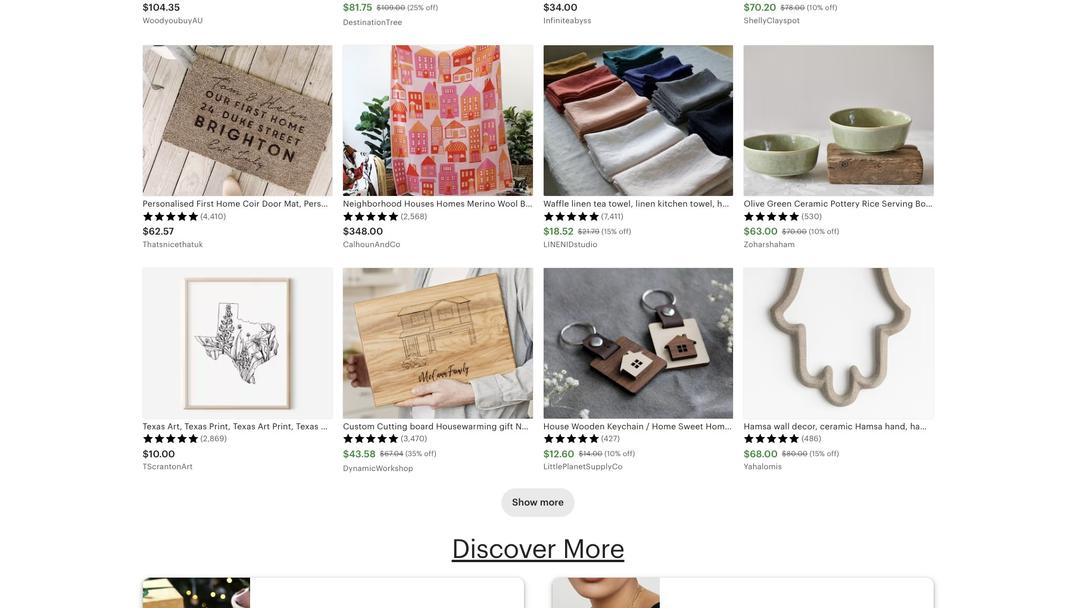 Task type: vqa. For each thing, say whether or not it's contained in the screenshot.


Task type: locate. For each thing, give the bounding box(es) containing it.
off) inside $ 81.75 $ 109.00 (25% off) destinationtree
[[426, 3, 438, 12]]

discover
[[452, 534, 556, 564]]

art, right wall
[[340, 421, 355, 431]]

1 horizontal spatial art,
[[340, 421, 355, 431]]

off) for 81.75
[[426, 3, 438, 12]]

destinationtree
[[343, 18, 402, 27]]

off) inside $ 18.52 $ 21.79 (15% off) linenidstudio
[[619, 228, 631, 236]]

hamsa wall decor, ceramic hamsa hand, hamsa wall hanging, hand of fatima, jewish housewarming gift handmade in israel, hamsa, hamsa wall art image
[[744, 268, 934, 418]]

print, up (2,869)
[[209, 421, 231, 431]]

$ inside $ 348.00 calhounandco
[[343, 226, 349, 237]]

(10% inside $ 12.60 $ 14.00 (10% off) littleplanetsupplyco
[[605, 450, 621, 458]]

5 out of 5 stars image up 348.00
[[343, 211, 399, 221]]

(7,411)
[[601, 212, 623, 221]]

5 out of 5 stars image up 12.60
[[543, 434, 599, 443]]

tscrantonart
[[143, 462, 193, 471]]

63.00
[[750, 226, 778, 237]]

off) inside $ 63.00 $ 70.00 (10% off) zoharshaham
[[827, 228, 839, 236]]

linenidstudio
[[543, 240, 598, 249]]

off) inside $ 70.20 $ 78.00 (10% off) shellyclayspot
[[825, 3, 837, 12]]

custom cutting board housewarming gift new home first home custom home house engraving our first home portrait house sketch or portrait image
[[343, 268, 533, 418]]

(15% inside $ 68.00 $ 80.00 (15% off) yahalomis
[[810, 450, 825, 458]]

print,
[[209, 421, 231, 431], [272, 421, 294, 431]]

$ 348.00 calhounandco
[[343, 226, 401, 249]]

texas
[[143, 421, 165, 431], [184, 421, 207, 431], [233, 421, 255, 431], [296, 421, 319, 431], [357, 421, 380, 431]]

(10% down (427)
[[605, 450, 621, 458]]

texas left gift at the left of page
[[357, 421, 380, 431]]

texas up (2,869)
[[184, 421, 207, 431]]

off) inside $ 12.60 $ 14.00 (10% off) littleplanetsupplyco
[[623, 450, 635, 458]]

off) inside $ 68.00 $ 80.00 (15% off) yahalomis
[[827, 450, 839, 458]]

0 horizontal spatial (15%
[[602, 228, 617, 236]]

2 print, from the left
[[272, 421, 294, 431]]

off) for 12.60
[[623, 450, 635, 458]]

off) right 78.00
[[825, 3, 837, 12]]

off)
[[426, 3, 438, 12], [825, 3, 837, 12], [619, 228, 631, 236], [827, 228, 839, 236], [424, 450, 436, 458], [623, 450, 635, 458], [827, 450, 839, 458]]

(530)
[[802, 212, 822, 221]]

(25%
[[407, 3, 424, 12]]

littleplanetsupplyco
[[543, 462, 623, 471]]

art,
[[167, 421, 182, 431], [340, 421, 355, 431]]

texas up 10.00
[[143, 421, 165, 431]]

off) right (25%
[[426, 3, 438, 12]]

$
[[143, 2, 149, 13], [343, 2, 349, 13], [543, 2, 550, 13], [744, 2, 750, 13], [377, 3, 381, 12], [781, 3, 785, 12], [143, 226, 149, 237], [343, 226, 349, 237], [543, 226, 550, 237], [744, 226, 750, 237], [578, 228, 582, 236], [782, 228, 787, 236], [143, 448, 149, 460], [343, 448, 349, 460], [543, 448, 550, 460], [744, 448, 750, 460], [380, 450, 384, 458], [579, 450, 583, 458], [782, 450, 787, 458]]

gift
[[382, 421, 397, 431]]

off) right 70.00
[[827, 228, 839, 236]]

texas art, texas print, texas art print, texas wall art, texas gift image
[[143, 268, 332, 418]]

2 vertical spatial (10%
[[605, 450, 621, 458]]

1 horizontal spatial print,
[[272, 421, 294, 431]]

5 out of 5 stars image up 10.00
[[143, 434, 199, 443]]

1 print, from the left
[[209, 421, 231, 431]]

off) inside $ 43.58 $ 67.04 (35% off) dynamicworkshop
[[424, 450, 436, 458]]

5 out of 5 stars image up 43.58
[[343, 434, 399, 443]]

off) right the 80.00
[[827, 450, 839, 458]]

(15%
[[602, 228, 617, 236], [810, 450, 825, 458]]

0 vertical spatial (15%
[[602, 228, 617, 236]]

art, up 10.00
[[167, 421, 182, 431]]

1 vertical spatial (10%
[[809, 228, 825, 236]]

(10% down (530)
[[809, 228, 825, 236]]

more
[[540, 497, 564, 508]]

5 out of 5 stars image up 62.57
[[143, 211, 199, 221]]

(15% inside $ 18.52 $ 21.79 (15% off) linenidstudio
[[602, 228, 617, 236]]

(10%
[[807, 3, 823, 12], [809, 228, 825, 236], [605, 450, 621, 458]]

(10% right 78.00
[[807, 3, 823, 12]]

34.00
[[550, 2, 578, 13]]

(4,410)
[[200, 212, 226, 221]]

print, right art
[[272, 421, 294, 431]]

2 texas from the left
[[184, 421, 207, 431]]

10.00
[[149, 448, 175, 460]]

wall
[[321, 421, 338, 431]]

5 out of 5 stars image for 10.00
[[143, 434, 199, 443]]

(10% for 63.00
[[809, 228, 825, 236]]

texas left wall
[[296, 421, 319, 431]]

5 out of 5 stars image for 43.58
[[343, 434, 399, 443]]

(15% down (7,411) at right top
[[602, 228, 617, 236]]

(10% inside $ 70.20 $ 78.00 (10% off) shellyclayspot
[[807, 3, 823, 12]]

0 vertical spatial (10%
[[807, 3, 823, 12]]

$ inside $ 10.00 tscrantonart
[[143, 448, 149, 460]]

1 horizontal spatial (15%
[[810, 450, 825, 458]]

348.00
[[349, 226, 383, 237]]

4 texas from the left
[[296, 421, 319, 431]]

texas left art
[[233, 421, 255, 431]]

5 out of 5 stars image up 68.00
[[744, 434, 800, 443]]

off) down (7,411) at right top
[[619, 228, 631, 236]]

woodyoubuyau
[[143, 16, 203, 25]]

art
[[258, 421, 270, 431]]

$ inside $ 104.35 woodyoubuyau
[[143, 2, 149, 13]]

$ 10.00 tscrantonart
[[143, 448, 193, 471]]

5 out of 5 stars image up 18.52 at the right of page
[[543, 211, 599, 221]]

18.52
[[550, 226, 574, 237]]

$ 81.75 $ 109.00 (25% off) destinationtree
[[343, 2, 438, 27]]

1 vertical spatial (15%
[[810, 450, 825, 458]]

0 horizontal spatial print,
[[209, 421, 231, 431]]

1 art, from the left
[[167, 421, 182, 431]]

$ 70.20 $ 78.00 (10% off) shellyclayspot
[[744, 2, 837, 25]]

(3,470)
[[401, 434, 427, 443]]

0 horizontal spatial art,
[[167, 421, 182, 431]]

5 out of 5 stars image for 18.52
[[543, 211, 599, 221]]

78.00
[[785, 3, 805, 12]]

off) for 70.20
[[825, 3, 837, 12]]

(2,869)
[[200, 434, 227, 443]]

5 out of 5 stars image
[[143, 211, 199, 221], [343, 211, 399, 221], [543, 211, 599, 221], [744, 211, 800, 221], [143, 434, 199, 443], [343, 434, 399, 443], [543, 434, 599, 443], [744, 434, 800, 443]]

off) right (35% in the left bottom of the page
[[424, 450, 436, 458]]

waffle linen tea towel, linen kitchen towel, housewarming gift, linen towel, kitchen hand towels cozy image
[[543, 45, 733, 196]]

(15% down (486)
[[810, 450, 825, 458]]

dynamicworkshop
[[343, 464, 413, 473]]

5 out of 5 stars image up 63.00
[[744, 211, 800, 221]]

(10% inside $ 63.00 $ 70.00 (10% off) zoharshaham
[[809, 228, 825, 236]]

(2,568)
[[401, 212, 427, 221]]

olive green ceramic pottery rice serving bowl, asian style modern small soup bowl set, ceramic handmade cereals bowl, housewarming gift image
[[744, 45, 934, 196]]

off) right 14.00
[[623, 450, 635, 458]]



Task type: describe. For each thing, give the bounding box(es) containing it.
$ 18.52 $ 21.79 (15% off) linenidstudio
[[543, 226, 631, 249]]

2 art, from the left
[[340, 421, 355, 431]]

zoharshaham
[[744, 240, 795, 249]]

off) for 18.52
[[619, 228, 631, 236]]

texas art, texas print, texas art print, texas wall art, texas gift
[[143, 421, 397, 431]]

(10% for 12.60
[[605, 450, 621, 458]]

(15% for 18.52
[[602, 228, 617, 236]]

$ inside $ 62.57 thatsnicethatuk
[[143, 226, 149, 237]]

67.04
[[384, 450, 403, 458]]

21.79
[[582, 228, 600, 236]]

personalised first home coir door mat, personalised doormat, custom doormat, housewarming gift, home decor, rubber bar mat, coir doormat image
[[143, 45, 332, 196]]

43.58
[[349, 448, 376, 460]]

5 texas from the left
[[357, 421, 380, 431]]

70.20
[[750, 2, 776, 13]]

$ 12.60 $ 14.00 (10% off) littleplanetsupplyco
[[543, 448, 635, 471]]

5 out of 5 stars image for 63.00
[[744, 211, 800, 221]]

5 out of 5 stars image for 12.60
[[543, 434, 599, 443]]

(15% for 68.00
[[810, 450, 825, 458]]

3 texas from the left
[[233, 421, 255, 431]]

5 out of 5 stars image for 348.00
[[343, 211, 399, 221]]

thatsnicethatuk
[[143, 240, 203, 249]]

$ 104.35 woodyoubuyau
[[143, 2, 203, 25]]

81.75
[[349, 2, 372, 13]]

109.00
[[381, 3, 405, 12]]

$ 34.00 infiniteabyss
[[543, 2, 591, 25]]

discover more link
[[452, 534, 624, 564]]

$ 43.58 $ 67.04 (35% off) dynamicworkshop
[[343, 448, 436, 473]]

70.00
[[787, 228, 807, 236]]

infiniteabyss
[[543, 16, 591, 25]]

shellyclayspot
[[744, 16, 800, 25]]

neighborhood houses homes merino wool blanket in pink, orange, red sunset - housewarming gift image
[[343, 45, 533, 196]]

5 out of 5 stars image for 62.57
[[143, 211, 199, 221]]

show
[[512, 497, 538, 508]]

$ inside $ 34.00 infiniteabyss
[[543, 2, 550, 13]]

$ 62.57 thatsnicethatuk
[[143, 226, 203, 249]]

yahalomis
[[744, 462, 782, 471]]

62.57
[[149, 226, 174, 237]]

12.60
[[550, 448, 574, 460]]

(427)
[[601, 434, 620, 443]]

show more link
[[502, 488, 575, 517]]

house wooden keychain / home sweet home / personalized house keychain wood / personalized keychain/ engraved keychain / custom keychain image
[[543, 268, 733, 418]]

5 out of 5 stars image for 68.00
[[744, 434, 800, 443]]

80.00
[[787, 450, 808, 458]]

1 texas from the left
[[143, 421, 165, 431]]

$ 63.00 $ 70.00 (10% off) zoharshaham
[[744, 226, 839, 249]]

discover more
[[452, 534, 624, 564]]

68.00
[[750, 448, 778, 460]]

(486)
[[802, 434, 821, 443]]

off) for 63.00
[[827, 228, 839, 236]]

104.35
[[149, 2, 180, 13]]

calhounandco
[[343, 240, 401, 249]]

14.00
[[583, 450, 603, 458]]

off) for 43.58
[[424, 450, 436, 458]]

(10% for 70.20
[[807, 3, 823, 12]]

more
[[563, 534, 624, 564]]

(35%
[[405, 450, 422, 458]]

$ 68.00 $ 80.00 (15% off) yahalomis
[[744, 448, 839, 471]]

show more
[[512, 497, 564, 508]]

off) for 68.00
[[827, 450, 839, 458]]



